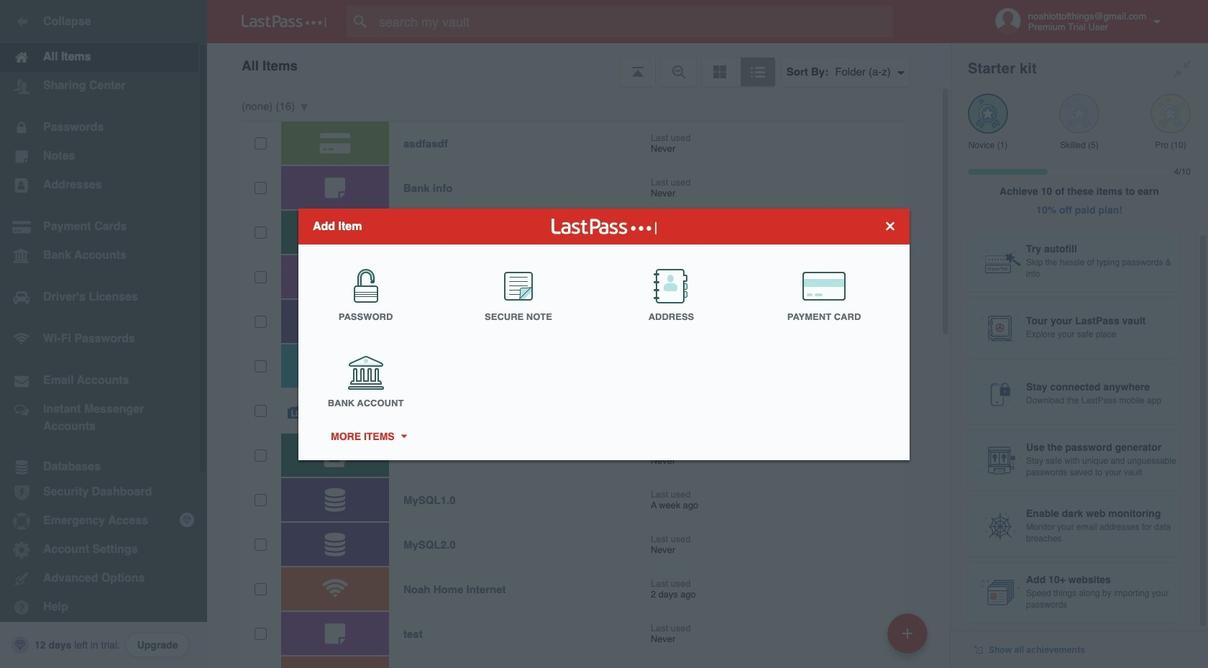 Task type: vqa. For each thing, say whether or not it's contained in the screenshot.
Main navigation 'navigation'
yes



Task type: locate. For each thing, give the bounding box(es) containing it.
dialog
[[298, 208, 910, 460]]

Search search field
[[347, 6, 921, 37]]

new item image
[[903, 628, 913, 638]]

caret right image
[[399, 434, 409, 438]]

new item navigation
[[882, 609, 936, 668]]



Task type: describe. For each thing, give the bounding box(es) containing it.
lastpass image
[[242, 15, 326, 28]]

search my vault text field
[[347, 6, 921, 37]]

main navigation navigation
[[0, 0, 207, 668]]

vault options navigation
[[207, 43, 951, 86]]



